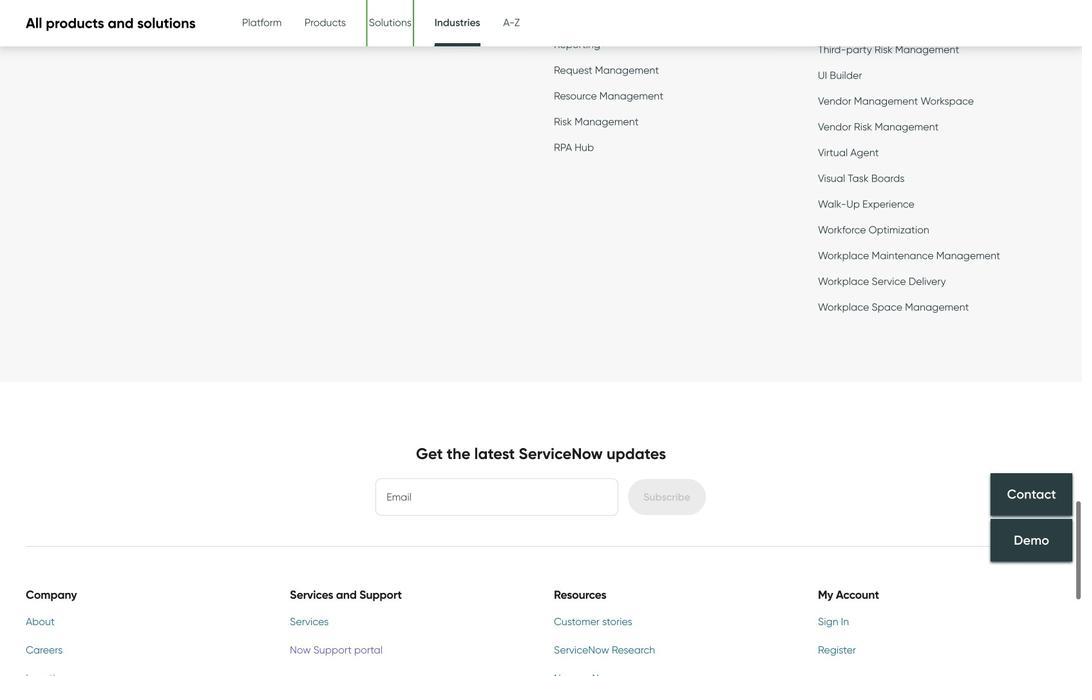 Task type: describe. For each thing, give the bounding box(es) containing it.
Email text field
[[376, 479, 618, 515]]



Task type: vqa. For each thing, say whether or not it's contained in the screenshot.
Spend to the right
no



